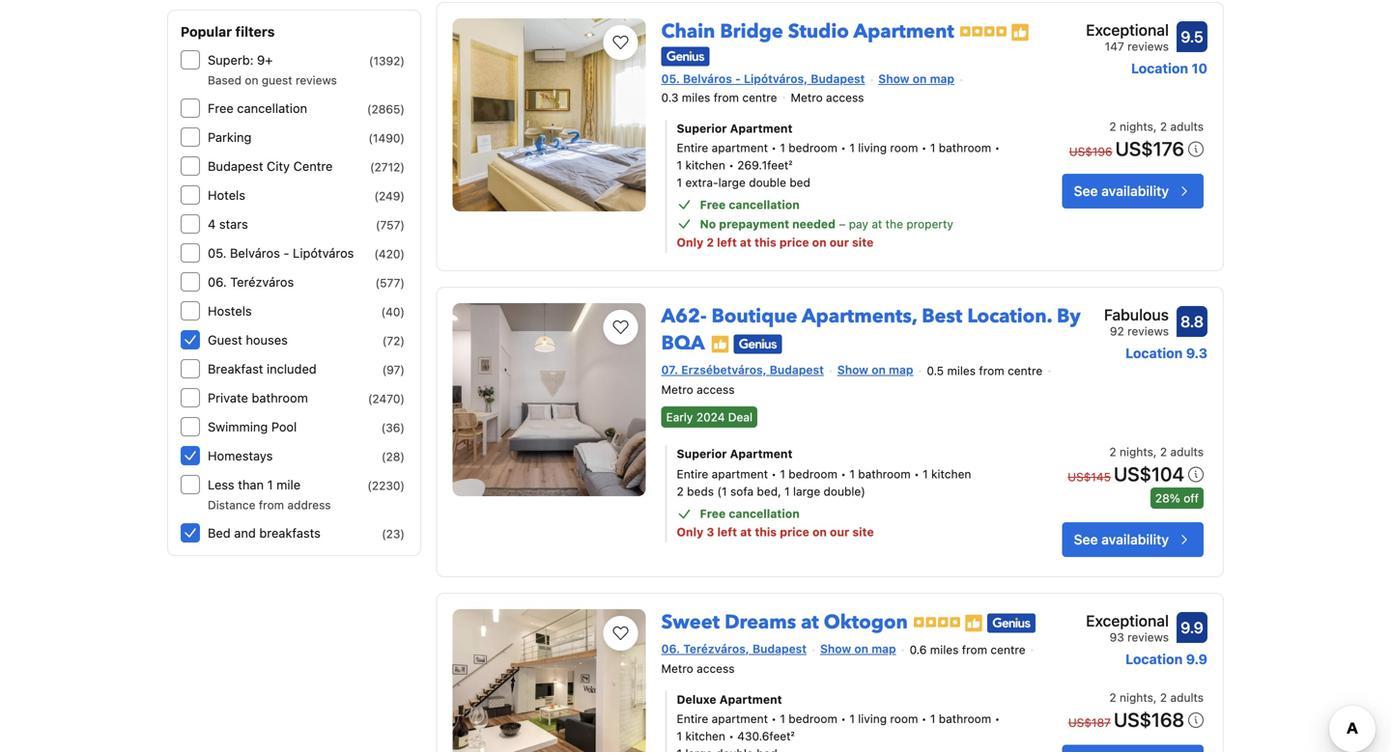 Task type: vqa. For each thing, say whether or not it's contained in the screenshot.


Task type: locate. For each thing, give the bounding box(es) containing it.
06. for 06. terézváros
[[208, 275, 227, 289]]

site down double)
[[853, 526, 874, 539]]

apartment up the "bed,"
[[730, 447, 793, 461]]

our down double)
[[830, 526, 850, 539]]

1 apartment from the top
[[712, 141, 768, 154]]

2 nights , 2 adults
[[1110, 120, 1204, 133], [1110, 445, 1204, 459], [1110, 691, 1204, 705]]

show on map for best
[[838, 363, 914, 377]]

superior apartment down deal
[[677, 447, 793, 461]]

cancellation for us$176
[[729, 198, 800, 211]]

1 superior from the top
[[677, 122, 727, 135]]

from inside 0.6 miles from centre metro access
[[962, 644, 988, 657]]

bedroom inside "entire apartment • 1 bedroom • 1 bathroom • 1 kitchen 2 beds (1 sofa bed, 1 large double)"
[[789, 468, 838, 481]]

price for only 2 left at this price on our site
[[780, 236, 809, 249]]

-
[[736, 72, 741, 85], [284, 246, 289, 260]]

entire down deluxe
[[677, 713, 709, 726]]

see down us$196
[[1074, 183, 1098, 199]]

miles inside 0.5 miles from centre metro access
[[948, 364, 976, 378]]

, up us$104
[[1154, 445, 1157, 459]]

miles right 0.6
[[931, 644, 959, 657]]

see down us$145
[[1074, 532, 1098, 548]]

from
[[714, 91, 739, 104], [979, 364, 1005, 378], [259, 499, 284, 512], [962, 644, 988, 657]]

0 vertical spatial left
[[717, 236, 737, 249]]

2 vertical spatial cancellation
[[729, 507, 800, 521]]

1 horizontal spatial large
[[793, 485, 821, 499]]

2 see availability from the top
[[1074, 532, 1169, 548]]

mile
[[277, 478, 301, 492]]

0 horizontal spatial -
[[284, 246, 289, 260]]

1 vertical spatial apartment
[[712, 468, 768, 481]]

living inside the entire apartment • 1 bedroom • 1 living room • 1 bathroom • 1 kitchen • 269.1feet² 1 extra-large double bed
[[858, 141, 887, 154]]

reviews inside fabulous 92 reviews
[[1128, 324, 1169, 338]]

double)
[[824, 485, 866, 499]]

show on map for apartment
[[879, 72, 955, 85]]

2 apartment from the top
[[712, 468, 768, 481]]

apartments,
[[802, 303, 917, 330]]

2 see from the top
[[1074, 532, 1098, 548]]

3 entire from the top
[[677, 713, 709, 726]]

see availability for us$176
[[1074, 183, 1169, 199]]

budapest down parking
[[208, 159, 263, 173]]

2 superior from the top
[[677, 447, 727, 461]]

belváros up 0.3 miles from centre
[[683, 72, 732, 85]]

beds
[[687, 485, 714, 499]]

2 vertical spatial show on map
[[820, 642, 897, 656]]

reviews for a62- boutique apartments, best location. by bqa
[[1128, 324, 1169, 338]]

apartment
[[854, 18, 955, 45], [730, 122, 793, 135], [730, 447, 793, 461], [720, 693, 782, 707]]

free up no
[[700, 198, 726, 211]]

location
[[1132, 60, 1189, 76], [1126, 345, 1183, 361], [1126, 652, 1183, 668]]

superior apartment for us$176
[[677, 122, 793, 135]]

chain bridge studio apartment image
[[453, 18, 646, 212]]

1 this from the top
[[755, 236, 777, 249]]

2 exceptional from the top
[[1086, 612, 1169, 630]]

1 vertical spatial location
[[1126, 345, 1183, 361]]

0.3 miles from centre
[[662, 91, 778, 104]]

reviews down fabulous
[[1128, 324, 1169, 338]]

1 vertical spatial metro
[[662, 383, 694, 397]]

see availability down 28%
[[1074, 532, 1169, 548]]

1 left from the top
[[717, 236, 737, 249]]

metro down the lipótváros,
[[791, 91, 823, 104]]

0 vertical spatial this property is part of our preferred partner programme. it is committed to providing commendable service and good value. it will pay us a higher commission if you make a booking. image
[[1011, 23, 1030, 42]]

stars
[[219, 217, 248, 231]]

0 horizontal spatial 05.
[[208, 246, 227, 260]]

large
[[719, 176, 746, 189], [793, 485, 821, 499]]

this for 2
[[755, 236, 777, 249]]

•
[[772, 141, 777, 154], [841, 141, 847, 154], [922, 141, 927, 154], [995, 141, 1001, 154], [729, 158, 734, 172], [772, 468, 777, 481], [841, 468, 847, 481], [914, 468, 920, 481], [772, 713, 777, 726], [841, 713, 847, 726], [922, 713, 927, 726], [995, 713, 1001, 726], [729, 730, 734, 744]]

- up 0.3 miles from centre
[[736, 72, 741, 85]]

1 vertical spatial price
[[780, 526, 810, 539]]

exceptional element for chain bridge studio apartment
[[1086, 18, 1169, 42]]

1 vertical spatial show
[[838, 363, 869, 377]]

living for 269.1feet²
[[858, 141, 887, 154]]

entire inside the entire apartment • 1 bedroom • 1 living room • 1 bathroom • 1 kitchen • 269.1feet² 1 extra-large double bed
[[677, 141, 709, 154]]

1 see availability from the top
[[1074, 183, 1169, 199]]

05. up 0.3
[[662, 72, 680, 85]]

0 vertical spatial miles
[[682, 91, 711, 104]]

entire up beds
[[677, 468, 709, 481]]

(1392)
[[369, 54, 405, 68]]

2 vertical spatial adults
[[1171, 691, 1204, 705]]

0 vertical spatial 06.
[[208, 275, 227, 289]]

1 vertical spatial show on map
[[838, 363, 914, 377]]

apartment inside entire apartment • 1 bedroom • 1 living room • 1 bathroom • 1 kitchen • 430.6feet²
[[712, 713, 768, 726]]

sweet dreams at oktogon image
[[453, 610, 646, 753]]

2 vertical spatial ,
[[1154, 691, 1157, 705]]

site for only 3 left at this price on our site
[[853, 526, 874, 539]]

1 2 nights , 2 adults from the top
[[1110, 120, 1204, 133]]

0 vertical spatial kitchen
[[686, 158, 726, 172]]

reviews right guest on the top of page
[[296, 73, 337, 87]]

06. for 06. terézváros, budapest
[[662, 642, 680, 656]]

0 vertical spatial only
[[677, 236, 704, 249]]

10
[[1192, 60, 1208, 76]]

entire for us$104
[[677, 468, 709, 481]]

location down fabulous 92 reviews
[[1126, 345, 1183, 361]]

bedroom for us$104
[[789, 468, 838, 481]]

2 vertical spatial location
[[1126, 652, 1183, 668]]

centre down the 05. belváros - lipótváros, budapest
[[743, 91, 778, 104]]

from right the 0.5 at the right of the page
[[979, 364, 1005, 378]]

2 up us$104
[[1161, 445, 1168, 459]]

06. terézváros
[[208, 275, 294, 289]]

0.6
[[910, 644, 927, 657]]

apartment inside 'link'
[[854, 18, 955, 45]]

only for only 3 left at this price on our site
[[677, 526, 704, 539]]

2 vertical spatial bedroom
[[789, 713, 838, 726]]

nights for apartment
[[1120, 120, 1154, 133]]

price for only 3 left at this price on our site
[[780, 526, 810, 539]]

1 vertical spatial cancellation
[[729, 198, 800, 211]]

belváros
[[683, 72, 732, 85], [230, 246, 280, 260]]

kitchen
[[686, 158, 726, 172], [932, 468, 972, 481], [686, 730, 726, 744]]

0 vertical spatial entire
[[677, 141, 709, 154]]

1 vertical spatial site
[[853, 526, 874, 539]]

from down the 05. belváros - lipótváros, budapest
[[714, 91, 739, 104]]

07. erzsébetváros, budapest
[[662, 363, 824, 377]]

bedroom inside the entire apartment • 1 bedroom • 1 living room • 1 bathroom • 1 kitchen • 269.1feet² 1 extra-large double bed
[[789, 141, 838, 154]]

access down erzsébetváros,
[[697, 383, 735, 397]]

cancellation for us$104
[[729, 507, 800, 521]]

1 vertical spatial 05.
[[208, 246, 227, 260]]

0 vertical spatial exceptional element
[[1086, 18, 1169, 42]]

deluxe apartment link
[[677, 691, 1004, 709]]

cancellation up prepayment
[[729, 198, 800, 211]]

0 vertical spatial exceptional
[[1086, 21, 1169, 39]]

06. terézváros, budapest
[[662, 642, 807, 656]]

access for dreams
[[697, 662, 735, 676]]

living inside entire apartment • 1 bedroom • 1 living room • 1 bathroom • 1 kitchen • 430.6feet²
[[858, 713, 887, 726]]

06. down sweet
[[662, 642, 680, 656]]

1 vertical spatial our
[[830, 526, 850, 539]]

(2712)
[[370, 160, 405, 174]]

- for lipótváros
[[284, 246, 289, 260]]

1 site from the top
[[852, 236, 874, 249]]

us$145
[[1068, 470, 1111, 484]]

2 vertical spatial access
[[697, 662, 735, 676]]

metro inside 0.6 miles from centre metro access
[[662, 662, 694, 676]]

1 vertical spatial room
[[891, 713, 919, 726]]

1 exceptional from the top
[[1086, 21, 1169, 39]]

3 adults from the top
[[1171, 691, 1204, 705]]

our for only 3 left at this price on our site
[[830, 526, 850, 539]]

belváros up 06. terézváros
[[230, 246, 280, 260]]

3 apartment from the top
[[712, 713, 768, 726]]

0 vertical spatial our
[[830, 236, 849, 249]]

apartment inside the entire apartment • 1 bedroom • 1 living room • 1 bathroom • 1 kitchen • 269.1feet² 1 extra-large double bed
[[712, 141, 768, 154]]

superior apartment link down metro access
[[677, 120, 1004, 137]]

9.9 down the scored 9.9 element
[[1187, 652, 1208, 668]]

2 left beds
[[677, 485, 684, 499]]

metro up deluxe
[[662, 662, 694, 676]]

centre down location.
[[1008, 364, 1043, 378]]

2 entire from the top
[[677, 468, 709, 481]]

apartment up 269.1feet²
[[712, 141, 768, 154]]

1 vertical spatial kitchen
[[932, 468, 972, 481]]

access for boutique
[[697, 383, 735, 397]]

0 vertical spatial -
[[736, 72, 741, 85]]

early 2024 deal
[[666, 411, 753, 424]]

2 superior apartment link from the top
[[677, 445, 1004, 463]]

superior apartment down 0.3 miles from centre
[[677, 122, 793, 135]]

see availability
[[1074, 183, 1169, 199], [1074, 532, 1169, 548]]

0 vertical spatial price
[[780, 236, 809, 249]]

living down metro access
[[858, 141, 887, 154]]

this property is part of our preferred partner programme. it is committed to providing commendable service and good value. it will pay us a higher commission if you make a booking. image
[[1011, 23, 1030, 42], [711, 335, 730, 354]]

0.5 miles from centre metro access
[[662, 364, 1043, 397]]

1 vertical spatial 2 nights , 2 adults
[[1110, 445, 1204, 459]]

miles inside 0.6 miles from centre metro access
[[931, 644, 959, 657]]

1 entire from the top
[[677, 141, 709, 154]]

metro for dreams
[[662, 662, 694, 676]]

2 vertical spatial centre
[[991, 644, 1026, 657]]

see for us$104
[[1074, 532, 1098, 548]]

1 vertical spatial only
[[677, 526, 704, 539]]

this property is part of our preferred partner programme. it is committed to providing commendable service and good value. it will pay us a higher commission if you make a booking. image up erzsébetváros,
[[711, 335, 730, 354]]

1 vertical spatial adults
[[1171, 445, 1204, 459]]

free down based
[[208, 101, 234, 115]]

1 vertical spatial see availability link
[[1063, 523, 1204, 557]]

genius discounts available at this property. image
[[662, 47, 710, 66], [662, 47, 710, 66], [734, 335, 782, 354], [734, 335, 782, 354], [988, 614, 1036, 633], [988, 614, 1036, 633]]

location for a62- boutique apartments, best location. by bqa
[[1126, 345, 1183, 361]]

superior apartment
[[677, 122, 793, 135], [677, 447, 793, 461]]

1 vertical spatial access
[[697, 383, 735, 397]]

cancellation
[[237, 101, 307, 115], [729, 198, 800, 211], [729, 507, 800, 521]]

1 vertical spatial availability
[[1102, 532, 1169, 548]]

0 vertical spatial nights
[[1120, 120, 1154, 133]]

room down the deluxe apartment link
[[891, 713, 919, 726]]

2 nights , 2 adults up us$176
[[1110, 120, 1204, 133]]

map for best
[[889, 363, 914, 377]]

0 vertical spatial ,
[[1154, 120, 1157, 133]]

1 see from the top
[[1074, 183, 1098, 199]]

pay
[[849, 217, 869, 231]]

1 nights from the top
[[1120, 120, 1154, 133]]

see availability link for us$104
[[1063, 523, 1204, 557]]

1 vertical spatial centre
[[1008, 364, 1043, 378]]

2 site from the top
[[853, 526, 874, 539]]

scored 9.5 element
[[1177, 21, 1208, 52]]

bedroom down the deluxe apartment link
[[789, 713, 838, 726]]

access up the entire apartment • 1 bedroom • 1 living room • 1 bathroom • 1 kitchen • 269.1feet² 1 extra-large double bed
[[826, 91, 864, 104]]

best
[[922, 303, 963, 330]]

site down pay
[[852, 236, 874, 249]]

metro for boutique
[[662, 383, 694, 397]]

- left lipótváros
[[284, 246, 289, 260]]

erzsébetváros,
[[682, 363, 767, 377]]

1 vertical spatial map
[[889, 363, 914, 377]]

price down needed on the top
[[780, 236, 809, 249]]

2 vertical spatial free
[[700, 507, 726, 521]]

apartment right studio
[[854, 18, 955, 45]]

0 vertical spatial site
[[852, 236, 874, 249]]

centre inside 0.6 miles from centre metro access
[[991, 644, 1026, 657]]

2 bedroom from the top
[[789, 468, 838, 481]]

1 horizontal spatial belváros
[[683, 72, 732, 85]]

room inside the entire apartment • 1 bedroom • 1 living room • 1 bathroom • 1 kitchen • 269.1feet² 1 extra-large double bed
[[891, 141, 919, 154]]

2
[[1110, 120, 1117, 133], [1161, 120, 1168, 133], [707, 236, 714, 249], [1110, 445, 1117, 459], [1161, 445, 1168, 459], [677, 485, 684, 499], [1110, 691, 1117, 705], [1161, 691, 1168, 705]]

2 superior apartment from the top
[[677, 447, 793, 461]]

2 see availability link from the top
[[1063, 523, 1204, 557]]

only down no
[[677, 236, 704, 249]]

breakfasts
[[259, 526, 321, 541]]

1 room from the top
[[891, 141, 919, 154]]

exceptional up 93
[[1086, 612, 1169, 630]]

bedroom
[[789, 141, 838, 154], [789, 468, 838, 481], [789, 713, 838, 726]]

see availability link down 28%
[[1063, 523, 1204, 557]]

sweet dreams at oktogon
[[662, 610, 908, 636]]

reviews for sweet dreams at oktogon
[[1128, 631, 1169, 644]]

1 living from the top
[[858, 141, 887, 154]]

0 vertical spatial 05.
[[662, 72, 680, 85]]

miles right the 0.5 at the right of the page
[[948, 364, 976, 378]]

0 horizontal spatial large
[[719, 176, 746, 189]]

from for 0.3 miles from centre
[[714, 91, 739, 104]]

1 availability from the top
[[1102, 183, 1169, 199]]

0 vertical spatial map
[[930, 72, 955, 85]]

1 vertical spatial free
[[700, 198, 726, 211]]

2 this from the top
[[755, 526, 777, 539]]

only 2 left at this price on our site
[[677, 236, 874, 249]]

this down prepayment
[[755, 236, 777, 249]]

0 horizontal spatial this property is part of our preferred partner programme. it is committed to providing commendable service and good value. it will pay us a higher commission if you make a booking. image
[[711, 335, 730, 354]]

1 exceptional element from the top
[[1086, 18, 1169, 42]]

access inside 0.5 miles from centre metro access
[[697, 383, 735, 397]]

superior apartment link
[[677, 120, 1004, 137], [677, 445, 1004, 463]]

0 vertical spatial show on map
[[879, 72, 955, 85]]

3 , from the top
[[1154, 691, 1157, 705]]

bedroom inside entire apartment • 1 bedroom • 1 living room • 1 bathroom • 1 kitchen • 430.6feet²
[[789, 713, 838, 726]]

room inside entire apartment • 1 bedroom • 1 living room • 1 bathroom • 1 kitchen • 430.6feet²
[[891, 713, 919, 726]]

93
[[1110, 631, 1125, 644]]

1 , from the top
[[1154, 120, 1157, 133]]

adults
[[1171, 120, 1204, 133], [1171, 445, 1204, 459], [1171, 691, 1204, 705]]

free cancellation down sofa
[[700, 507, 800, 521]]

availability for us$104
[[1102, 532, 1169, 548]]

1 vertical spatial miles
[[948, 364, 976, 378]]

1 vertical spatial bedroom
[[789, 468, 838, 481]]

deal
[[729, 411, 753, 424]]

2 vertical spatial kitchen
[[686, 730, 726, 744]]

price down the "bed,"
[[780, 526, 810, 539]]

(36)
[[381, 421, 405, 435]]

entire for us$176
[[677, 141, 709, 154]]

exceptional element up location 9.9 at the right
[[1086, 610, 1169, 633]]

access inside 0.6 miles from centre metro access
[[697, 662, 735, 676]]

availability down 28%
[[1102, 532, 1169, 548]]

kitchen inside the entire apartment • 1 bedroom • 1 living room • 1 bathroom • 1 kitchen • 269.1feet² 1 extra-large double bed
[[686, 158, 726, 172]]

based on guest reviews
[[208, 73, 337, 87]]

2 nights from the top
[[1120, 445, 1154, 459]]

chain bridge studio apartment link
[[662, 11, 955, 45]]

nights up us$168
[[1120, 691, 1154, 705]]

05. for 05. belváros - lipótváros, budapest
[[662, 72, 680, 85]]

reviews inside exceptional 93 reviews
[[1128, 631, 1169, 644]]

free up the 3
[[700, 507, 726, 521]]

reviews for chain bridge studio apartment
[[1128, 40, 1169, 53]]

1 vertical spatial belváros
[[230, 246, 280, 260]]

2 exceptional element from the top
[[1086, 610, 1169, 633]]

free for us$176
[[700, 198, 726, 211]]

06. up hostels
[[208, 275, 227, 289]]

2 availability from the top
[[1102, 532, 1169, 548]]

147
[[1105, 40, 1125, 53]]

(2470)
[[368, 392, 405, 406]]

see availability link down us$176
[[1063, 174, 1204, 209]]

1 vertical spatial 9.9
[[1187, 652, 1208, 668]]

apartment up 269.1feet²
[[730, 122, 793, 135]]

room for entire apartment • 1 bedroom • 1 living room • 1 bathroom • 1 kitchen • 269.1feet² 1 extra-large double bed
[[891, 141, 919, 154]]

apartment down deluxe apartment
[[712, 713, 768, 726]]

city
[[267, 159, 290, 173]]

0 vertical spatial belváros
[[683, 72, 732, 85]]

1 vertical spatial entire
[[677, 468, 709, 481]]

1 horizontal spatial -
[[736, 72, 741, 85]]

1 vertical spatial nights
[[1120, 445, 1154, 459]]

metro down 07.
[[662, 383, 694, 397]]

2 only from the top
[[677, 526, 704, 539]]

entire inside "entire apartment • 1 bedroom • 1 bathroom • 1 kitchen 2 beds (1 sofa bed, 1 large double)"
[[677, 468, 709, 481]]

our for only 2 left at this price on our site
[[830, 236, 849, 249]]

show for studio
[[879, 72, 910, 85]]

bathroom inside "entire apartment • 1 bedroom • 1 bathroom • 1 kitchen 2 beds (1 sofa bed, 1 large double)"
[[858, 468, 911, 481]]

0 vertical spatial free cancellation
[[208, 101, 307, 115]]

1 vertical spatial see availability
[[1074, 532, 1169, 548]]

2 vertical spatial miles
[[931, 644, 959, 657]]

0 vertical spatial bedroom
[[789, 141, 838, 154]]

chain bridge studio apartment
[[662, 18, 955, 45]]

0 vertical spatial 2 nights , 2 adults
[[1110, 120, 1204, 133]]

included
[[267, 362, 317, 376]]

1 superior apartment from the top
[[677, 122, 793, 135]]

2 , from the top
[[1154, 445, 1157, 459]]

apartment up 430.6feet²
[[720, 693, 782, 707]]

(2865)
[[367, 102, 405, 116]]

1 vertical spatial exceptional
[[1086, 612, 1169, 630]]

1 vertical spatial superior apartment
[[677, 447, 793, 461]]

prepayment
[[719, 217, 790, 231]]

reviews up location 10
[[1128, 40, 1169, 53]]

1 vertical spatial living
[[858, 713, 887, 726]]

metro
[[791, 91, 823, 104], [662, 383, 694, 397], [662, 662, 694, 676]]

0 vertical spatial apartment
[[712, 141, 768, 154]]

2 nights , 2 adults up us$104
[[1110, 445, 1204, 459]]

1 horizontal spatial 05.
[[662, 72, 680, 85]]

0 vertical spatial 9.9
[[1181, 619, 1204, 637]]

2 nights , 2 adults up us$168
[[1110, 691, 1204, 705]]

2 room from the top
[[891, 713, 919, 726]]

0 vertical spatial superior apartment
[[677, 122, 793, 135]]

exceptional element
[[1086, 18, 1169, 42], [1086, 610, 1169, 633]]

1 vertical spatial this
[[755, 526, 777, 539]]

centre right 0.6
[[991, 644, 1026, 657]]

1 adults from the top
[[1171, 120, 1204, 133]]

superior for us$104
[[677, 447, 727, 461]]

kitchen inside entire apartment • 1 bedroom • 1 living room • 1 bathroom • 1 kitchen • 430.6feet²
[[686, 730, 726, 744]]

exceptional
[[1086, 21, 1169, 39], [1086, 612, 1169, 630]]

0 vertical spatial availability
[[1102, 183, 1169, 199]]

living for 430.6feet²
[[858, 713, 887, 726]]

this property is part of our preferred partner programme. it is committed to providing commendable service and good value. it will pay us a higher commission if you make a booking. image left 147
[[1011, 23, 1030, 42]]

1 horizontal spatial this property is part of our preferred partner programme. it is committed to providing commendable service and good value. it will pay us a higher commission if you make a booking. image
[[1011, 23, 1030, 42]]

bridge
[[720, 18, 784, 45]]

metro inside 0.5 miles from centre metro access
[[662, 383, 694, 397]]

2 left from the top
[[718, 526, 738, 539]]

1 vertical spatial left
[[718, 526, 738, 539]]

us$168
[[1114, 709, 1185, 732]]

exceptional element up location 10
[[1086, 18, 1169, 42]]

from down mile on the bottom of page
[[259, 499, 284, 512]]

2 living from the top
[[858, 713, 887, 726]]

1 vertical spatial free cancellation
[[700, 198, 800, 211]]

0 horizontal spatial 06.
[[208, 275, 227, 289]]

kitchen inside "entire apartment • 1 bedroom • 1 bathroom • 1 kitchen 2 beds (1 sofa bed, 1 large double)"
[[932, 468, 972, 481]]

breakfast included
[[208, 362, 317, 376]]

reviews inside the exceptional 147 reviews
[[1128, 40, 1169, 53]]

fabulous 92 reviews
[[1105, 306, 1169, 338]]

, up us$168
[[1154, 691, 1157, 705]]

adults down location 9.9 at the right
[[1171, 691, 1204, 705]]

1 superior apartment link from the top
[[677, 120, 1004, 137]]

availability down us$176
[[1102, 183, 1169, 199]]

05. belváros - lipótváros
[[208, 246, 354, 260]]

site for only 2 left at this price on our site
[[852, 236, 874, 249]]

bedroom up double)
[[789, 468, 838, 481]]

deluxe apartment
[[677, 693, 782, 707]]

exceptional for chain bridge studio apartment
[[1086, 21, 1169, 39]]

us$104
[[1114, 463, 1185, 485]]

4 stars
[[208, 217, 248, 231]]

superior down the early 2024 deal
[[677, 447, 727, 461]]

2 nights , 2 adults for sweet dreams at oktogon
[[1110, 691, 1204, 705]]

0 vertical spatial show
[[879, 72, 910, 85]]

0 vertical spatial cancellation
[[237, 101, 307, 115]]

2 vertical spatial entire
[[677, 713, 709, 726]]

show
[[879, 72, 910, 85], [838, 363, 869, 377], [820, 642, 852, 656]]

bathroom
[[939, 141, 992, 154], [252, 391, 308, 405], [858, 468, 911, 481], [939, 713, 992, 726]]

3 bedroom from the top
[[789, 713, 838, 726]]

see availability down us$196
[[1074, 183, 1169, 199]]

05.
[[662, 72, 680, 85], [208, 246, 227, 260]]

from inside 0.5 miles from centre metro access
[[979, 364, 1005, 378]]

map for apartment
[[930, 72, 955, 85]]

9.9
[[1181, 619, 1204, 637], [1187, 652, 1208, 668]]

hotels
[[208, 188, 246, 202]]

left right the 3
[[718, 526, 738, 539]]

bathroom inside entire apartment • 1 bedroom • 1 living room • 1 bathroom • 1 kitchen • 430.6feet²
[[939, 713, 992, 726]]

adults up us$104
[[1171, 445, 1204, 459]]

only 3 left at this price on our site
[[677, 526, 874, 539]]

3 2 nights , 2 adults from the top
[[1110, 691, 1204, 705]]

1 vertical spatial ,
[[1154, 445, 1157, 459]]

bedroom up bed
[[789, 141, 838, 154]]

oktogon
[[824, 610, 908, 636]]

kitchen for entire apartment • 1 bedroom • 1 living room • 1 bathroom • 1 kitchen • 269.1feet² 1 extra-large double bed
[[686, 158, 726, 172]]

1 vertical spatial superior
[[677, 447, 727, 461]]

2 2 nights , 2 adults from the top
[[1110, 445, 1204, 459]]

cancellation down based on guest reviews
[[237, 101, 307, 115]]

(40)
[[381, 305, 405, 319]]

1 vertical spatial superior apartment link
[[677, 445, 1004, 463]]

(577)
[[375, 276, 405, 290]]

2 vertical spatial 2 nights , 2 adults
[[1110, 691, 1204, 705]]

3 nights from the top
[[1120, 691, 1154, 705]]

this property is part of our preferred partner programme. it is committed to providing commendable service and good value. it will pay us a higher commission if you make a booking. image
[[1011, 23, 1030, 42], [711, 335, 730, 354], [964, 614, 984, 633], [964, 614, 984, 633]]

our down –
[[830, 236, 849, 249]]

map for oktogon
[[872, 642, 897, 656]]

1 vertical spatial exceptional element
[[1086, 610, 1169, 633]]

0 vertical spatial see availability
[[1074, 183, 1169, 199]]

show on map
[[879, 72, 955, 85], [838, 363, 914, 377], [820, 642, 897, 656]]

entire apartment • 1 bedroom • 1 living room • 1 bathroom • 1 kitchen • 269.1feet² 1 extra-large double bed
[[677, 141, 1001, 189]]

4
[[208, 217, 216, 231]]

scored 8.8 element
[[1177, 306, 1208, 337]]

room up the "the"
[[891, 141, 919, 154]]

at left the "the"
[[872, 217, 883, 231]]

0 vertical spatial superior apartment link
[[677, 120, 1004, 137]]

apartment inside "entire apartment • 1 bedroom • 1 bathroom • 1 kitchen 2 beds (1 sofa bed, 1 large double)"
[[712, 468, 768, 481]]

large inside the entire apartment • 1 bedroom • 1 living room • 1 bathroom • 1 kitchen • 269.1feet² 1 extra-large double bed
[[719, 176, 746, 189]]

centre inside 0.5 miles from centre metro access
[[1008, 364, 1043, 378]]

from right 0.6
[[962, 644, 988, 657]]

exceptional for sweet dreams at oktogon
[[1086, 612, 1169, 630]]

2 vertical spatial show
[[820, 642, 852, 656]]

left for 2
[[717, 236, 737, 249]]

deluxe
[[677, 693, 717, 707]]

0 vertical spatial location
[[1132, 60, 1189, 76]]

1 vertical spatial large
[[793, 485, 821, 499]]

centre for a62- boutique apartments, best location. by bqa
[[1008, 364, 1043, 378]]

1 vertical spatial this property is part of our preferred partner programme. it is committed to providing commendable service and good value. it will pay us a higher commission if you make a booking. image
[[711, 335, 730, 354]]

1 vertical spatial 06.
[[662, 642, 680, 656]]

budapest down the sweet dreams at oktogon
[[753, 642, 807, 656]]

0.5
[[927, 364, 944, 378]]

exceptional up 147
[[1086, 21, 1169, 39]]

1 only from the top
[[677, 236, 704, 249]]

free cancellation up prepayment
[[700, 198, 800, 211]]

1 bedroom from the top
[[789, 141, 838, 154]]

sweet
[[662, 610, 720, 636]]

free cancellation down based on guest reviews
[[208, 101, 307, 115]]

large left double
[[719, 176, 746, 189]]

1 see availability link from the top
[[1063, 174, 1204, 209]]

left down prepayment
[[717, 236, 737, 249]]

0 vertical spatial adults
[[1171, 120, 1204, 133]]

large right the "bed,"
[[793, 485, 821, 499]]

only left the 3
[[677, 526, 704, 539]]

apartment for us$176
[[712, 141, 768, 154]]



Task type: describe. For each thing, give the bounding box(es) containing it.
free cancellation for us$176
[[700, 198, 800, 211]]

houses
[[246, 333, 288, 347]]

location.
[[968, 303, 1053, 330]]

centre for sweet dreams at oktogon
[[991, 644, 1026, 657]]

(420)
[[374, 247, 405, 261]]

kitchen for entire apartment • 1 bedroom • 1 living room • 1 bathroom • 1 kitchen • 430.6feet²
[[686, 730, 726, 744]]

(72)
[[382, 334, 405, 348]]

(1490)
[[369, 131, 405, 145]]

0.3
[[662, 91, 679, 104]]

(757)
[[376, 218, 405, 232]]

free for us$104
[[700, 507, 726, 521]]

availability for us$176
[[1102, 183, 1169, 199]]

superior apartment link for us$104
[[677, 445, 1004, 463]]

entire apartment • 1 bedroom • 1 bathroom • 1 kitchen 2 beds (1 sofa bed, 1 large double)
[[677, 468, 972, 499]]

see for us$176
[[1074, 183, 1098, 199]]

us$196
[[1070, 145, 1113, 158]]

bed
[[208, 526, 231, 541]]

guest
[[208, 333, 242, 347]]

from for 0.6 miles from centre metro access
[[962, 644, 988, 657]]

28%
[[1156, 492, 1181, 505]]

room for entire apartment • 1 bedroom • 1 living room • 1 bathroom • 1 kitchen • 430.6feet²
[[891, 713, 919, 726]]

apartment for us$104
[[730, 447, 793, 461]]

less
[[208, 478, 235, 492]]

studio
[[788, 18, 849, 45]]

no prepayment needed – pay at the property
[[700, 217, 954, 231]]

location 9.3
[[1126, 345, 1208, 361]]

0.6 miles from centre metro access
[[662, 644, 1026, 676]]

than
[[238, 478, 264, 492]]

address
[[288, 499, 331, 512]]

07.
[[662, 363, 678, 377]]

location 9.9
[[1126, 652, 1208, 668]]

see availability for us$104
[[1074, 532, 1169, 548]]

based
[[208, 73, 242, 87]]

the
[[886, 217, 904, 231]]

05. belváros - lipótváros, budapest
[[662, 72, 865, 85]]

2 up us$176
[[1161, 120, 1168, 133]]

bed
[[790, 176, 811, 189]]

left for 3
[[718, 526, 738, 539]]

swimming pool
[[208, 420, 297, 434]]

fabulous element
[[1105, 303, 1169, 326]]

at right the 3
[[741, 526, 752, 539]]

apartment for us$104
[[712, 468, 768, 481]]

2 down no
[[707, 236, 714, 249]]

us$187
[[1069, 717, 1111, 730]]

lipótváros,
[[744, 72, 808, 85]]

, for chain bridge studio apartment
[[1154, 120, 1157, 133]]

superior apartment for us$104
[[677, 447, 793, 461]]

show on map for oktogon
[[820, 642, 897, 656]]

0 vertical spatial metro
[[791, 91, 823, 104]]

28% off
[[1156, 492, 1199, 505]]

(2230)
[[368, 479, 405, 493]]

exceptional 147 reviews
[[1086, 21, 1169, 53]]

exceptional 93 reviews
[[1086, 612, 1169, 644]]

bed and breakfasts
[[208, 526, 321, 541]]

sweet dreams at oktogon link
[[662, 602, 908, 636]]

lipótváros
[[293, 246, 354, 260]]

bed,
[[757, 485, 782, 499]]

nights for oktogon
[[1120, 691, 1154, 705]]

2 up us$196
[[1110, 120, 1117, 133]]

boutique
[[712, 303, 798, 330]]

superior apartment link for us$176
[[677, 120, 1004, 137]]

apartment for us$168
[[720, 693, 782, 707]]

a62-
[[662, 303, 707, 330]]

2 up us$168
[[1161, 691, 1168, 705]]

(249)
[[374, 189, 405, 203]]

exceptional element for sweet dreams at oktogon
[[1086, 610, 1169, 633]]

a62- boutique apartments, best location. by bqa image
[[453, 303, 646, 497]]

(97)
[[382, 363, 405, 377]]

us$176
[[1116, 137, 1185, 160]]

(28)
[[382, 450, 405, 464]]

at right dreams
[[801, 610, 819, 636]]

popular filters
[[181, 24, 275, 40]]

homestays
[[208, 449, 273, 463]]

belváros for lipótváros,
[[683, 72, 732, 85]]

apartment for us$176
[[730, 122, 793, 135]]

extra-
[[686, 176, 719, 189]]

2 up us$145
[[1110, 445, 1117, 459]]

guest houses
[[208, 333, 288, 347]]

terézváros
[[230, 275, 294, 289]]

a62- boutique apartments, best location. by bqa link
[[662, 296, 1081, 357]]

–
[[839, 217, 846, 231]]

2024
[[697, 411, 725, 424]]

0 vertical spatial access
[[826, 91, 864, 104]]

at down prepayment
[[740, 236, 752, 249]]

05. for 05. belváros - lipótváros
[[208, 246, 227, 260]]

bedroom for us$176
[[789, 141, 838, 154]]

adults for sweet dreams at oktogon
[[1171, 691, 1204, 705]]

belváros for lipótváros
[[230, 246, 280, 260]]

by
[[1057, 303, 1081, 330]]

only for only 2 left at this price on our site
[[677, 236, 704, 249]]

show for apartments,
[[838, 363, 869, 377]]

needed
[[793, 217, 836, 231]]

bathroom inside the entire apartment • 1 bedroom • 1 living room • 1 bathroom • 1 kitchen • 269.1feet² 1 extra-large double bed
[[939, 141, 992, 154]]

from for 0.5 miles from centre metro access
[[979, 364, 1005, 378]]

(23)
[[382, 528, 405, 541]]

superior for us$176
[[677, 122, 727, 135]]

and
[[234, 526, 256, 541]]

private
[[208, 391, 248, 405]]

less than 1 mile
[[208, 478, 301, 492]]

sofa
[[731, 485, 754, 499]]

swimming
[[208, 420, 268, 434]]

budapest down boutique
[[770, 363, 824, 377]]

see availability link for us$176
[[1063, 174, 1204, 209]]

location for chain bridge studio apartment
[[1132, 60, 1189, 76]]

show for at
[[820, 642, 852, 656]]

free cancellation for us$104
[[700, 507, 800, 521]]

miles for sweet dreams at oktogon
[[931, 644, 959, 657]]

entire inside entire apartment • 1 bedroom • 1 living room • 1 bathroom • 1 kitchen • 430.6feet²
[[677, 713, 709, 726]]

9.3
[[1187, 345, 1208, 361]]

2 inside "entire apartment • 1 bedroom • 1 bathroom • 1 kitchen 2 beds (1 sofa bed, 1 large double)"
[[677, 485, 684, 499]]

269.1feet²
[[738, 158, 793, 172]]

distance from address
[[208, 499, 331, 512]]

430.6feet²
[[738, 730, 795, 744]]

superb:
[[208, 53, 254, 67]]

large inside "entire apartment • 1 bedroom • 1 bathroom • 1 kitchen 2 beds (1 sofa bed, 1 large double)"
[[793, 485, 821, 499]]

2 nights , 2 adults for chain bridge studio apartment
[[1110, 120, 1204, 133]]

location 10
[[1132, 60, 1208, 76]]

, for sweet dreams at oktogon
[[1154, 691, 1157, 705]]

dreams
[[725, 610, 797, 636]]

early
[[666, 411, 693, 424]]

double
[[749, 176, 787, 189]]

2 up us$187
[[1110, 691, 1117, 705]]

fabulous
[[1105, 306, 1169, 324]]

budapest up metro access
[[811, 72, 865, 85]]

0 vertical spatial free
[[208, 101, 234, 115]]

- for lipótváros,
[[736, 72, 741, 85]]

0 vertical spatial centre
[[743, 91, 778, 104]]

2 adults from the top
[[1171, 445, 1204, 459]]

bqa
[[662, 330, 705, 357]]

metro access
[[791, 91, 864, 104]]

budapest city centre
[[208, 159, 333, 173]]

parking
[[208, 130, 252, 144]]

adults for chain bridge studio apartment
[[1171, 120, 1204, 133]]

(1
[[718, 485, 727, 499]]

92
[[1110, 324, 1125, 338]]

location for sweet dreams at oktogon
[[1126, 652, 1183, 668]]

miles for a62- boutique apartments, best location. by bqa
[[948, 364, 976, 378]]

this for 3
[[755, 526, 777, 539]]

scored 9.9 element
[[1177, 613, 1208, 643]]

hostels
[[208, 304, 252, 318]]



